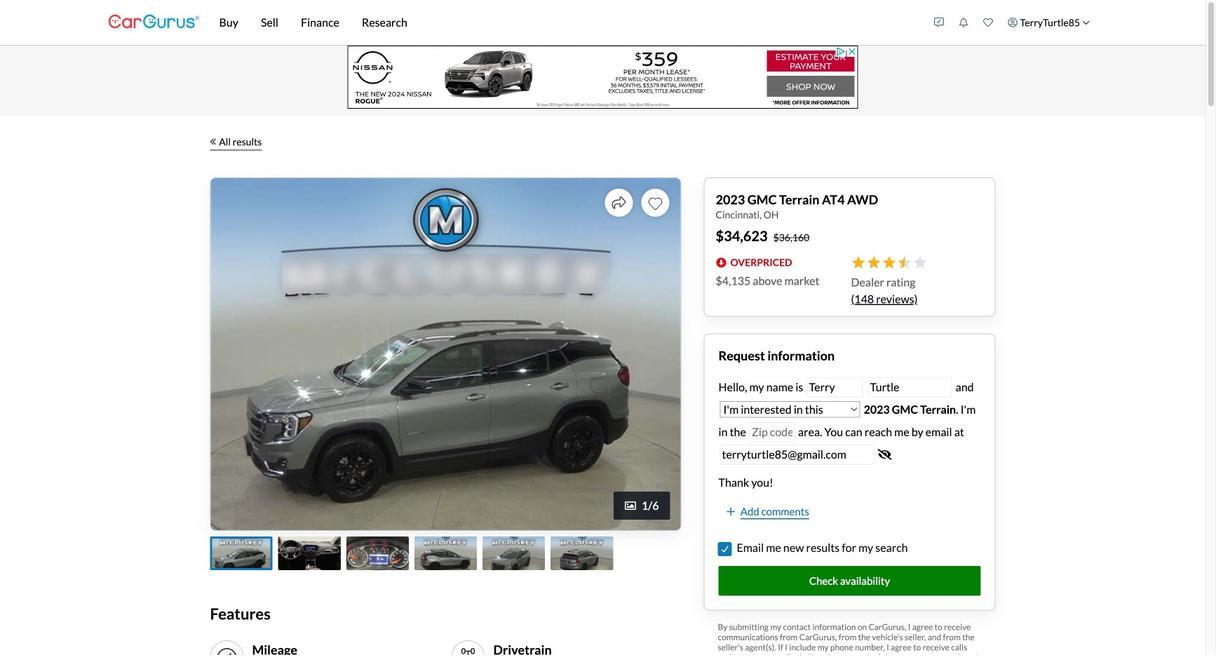 Task type: locate. For each thing, give the bounding box(es) containing it.
eye slash image
[[878, 449, 892, 461]]

view vehicle photo 5 image
[[483, 537, 545, 571]]

view vehicle photo 1 image
[[210, 537, 273, 571]]

None button
[[719, 543, 732, 556]]

view vehicle photo 3 image
[[347, 537, 409, 571]]

image image
[[625, 500, 637, 512]]

menu bar
[[200, 0, 927, 45]]

menu item
[[1001, 3, 1098, 42]]

advertisement element
[[348, 46, 859, 109]]

view vehicle photo 2 image
[[278, 537, 341, 571]]

chevron down image
[[1083, 19, 1091, 26]]

menu
[[927, 3, 1098, 42]]

chevron double left image
[[210, 138, 216, 145]]

Email address email field
[[720, 445, 875, 465]]

drivetrain image
[[457, 647, 480, 656]]



Task type: describe. For each thing, give the bounding box(es) containing it.
user icon image
[[1009, 18, 1018, 27]]

Zip code field
[[750, 423, 795, 443]]

saved cars image
[[984, 18, 994, 27]]

plus image
[[727, 507, 735, 517]]

mileage image
[[216, 647, 238, 656]]

vehicle full photo image
[[211, 178, 681, 531]]

open notifications image
[[959, 18, 969, 27]]

share image
[[612, 196, 626, 210]]

Last name field
[[869, 378, 953, 398]]

3.5 rating image
[[852, 256, 927, 270]]

add a car review image
[[935, 18, 945, 27]]

First name field
[[807, 378, 864, 398]]

view vehicle photo 6 image
[[551, 537, 614, 571]]

view vehicle photo 4 image
[[415, 537, 477, 571]]



Task type: vqa. For each thing, say whether or not it's contained in the screenshot.
the "Email address" email field
yes



